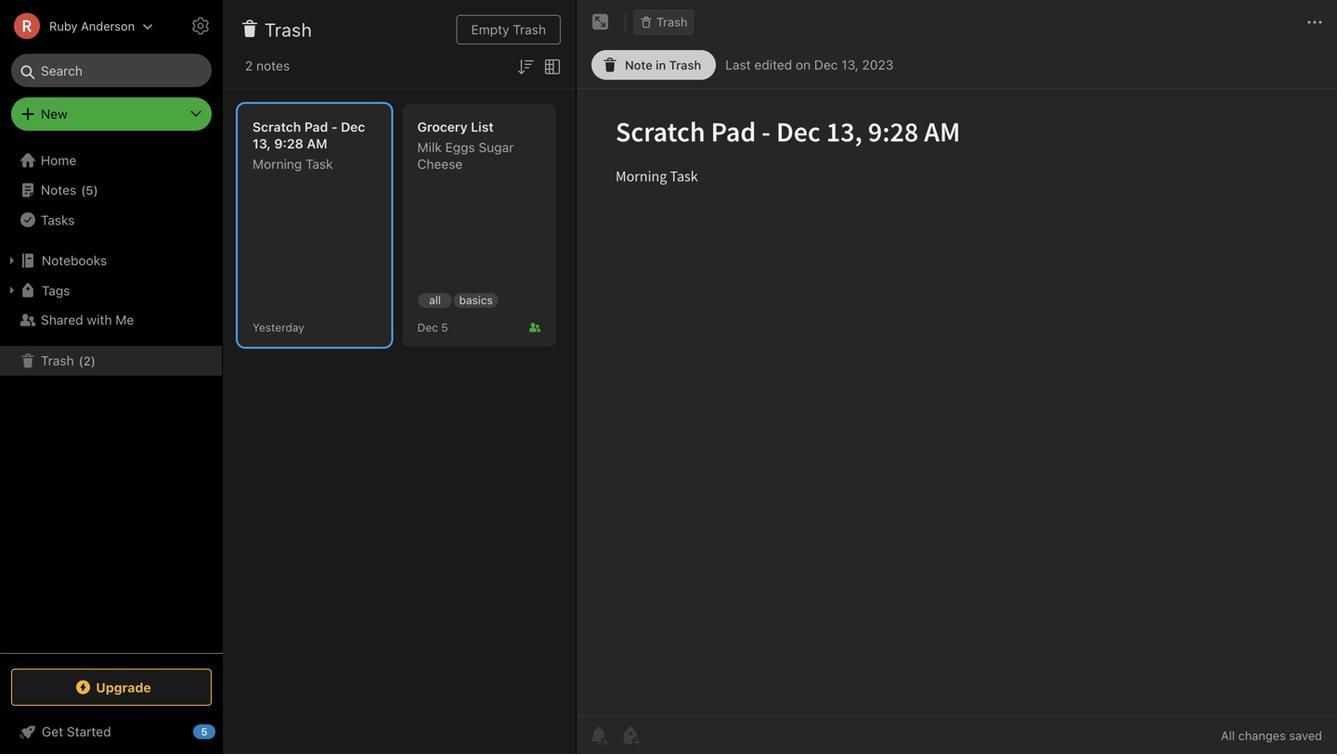 Task type: locate. For each thing, give the bounding box(es) containing it.
yesterday
[[253, 321, 304, 334]]

) inside "trash ( 2 )"
[[91, 354, 96, 368]]

1 vertical spatial (
[[79, 354, 83, 368]]

) down home link
[[93, 183, 98, 197]]

note
[[625, 58, 653, 72]]

trash button
[[633, 9, 694, 35]]

trash down shared
[[41, 353, 74, 369]]

( inside notes ( 5 )
[[81, 183, 86, 197]]

Search text field
[[24, 54, 199, 87]]

changes
[[1238, 729, 1286, 743]]

dec down all
[[417, 321, 438, 334]]

( inside "trash ( 2 )"
[[79, 354, 83, 368]]

settings image
[[189, 15, 212, 37]]

13, for 9:28
[[253, 136, 271, 151]]

( right notes
[[81, 183, 86, 197]]

1 vertical spatial 5
[[441, 321, 448, 334]]

0 vertical spatial dec
[[814, 57, 838, 72]]

tags button
[[0, 276, 222, 306]]

13, inside scratch pad - dec 13, 9:28 am morning task
[[253, 136, 271, 151]]

13,
[[841, 57, 859, 72], [253, 136, 271, 151]]

ruby
[[49, 19, 78, 33]]

13, down scratch
[[253, 136, 271, 151]]

expand tags image
[[5, 283, 20, 298]]

2 down shared with me
[[83, 354, 91, 368]]

Note Editor text field
[[577, 89, 1337, 717]]

all
[[1221, 729, 1235, 743]]

1 vertical spatial dec
[[341, 119, 365, 135]]

2 left notes
[[245, 58, 253, 73]]

tags
[[42, 283, 70, 298]]

( down shared with me
[[79, 354, 83, 368]]

None search field
[[24, 54, 199, 87]]

dec inside note window element
[[814, 57, 838, 72]]

Account field
[[0, 7, 153, 45]]

tree
[[0, 146, 223, 653]]

dec inside scratch pad - dec 13, 9:28 am morning task
[[341, 119, 365, 135]]

dec right '-'
[[341, 119, 365, 135]]

shared with me
[[41, 312, 134, 328]]

)
[[93, 183, 98, 197], [91, 354, 96, 368]]

0 vertical spatial 13,
[[841, 57, 859, 72]]

13, left 2023
[[841, 57, 859, 72]]

0 horizontal spatial dec
[[341, 119, 365, 135]]

trash up notes
[[265, 19, 312, 40]]

5 inside help and learning task checklist field
[[201, 727, 208, 739]]

milk
[[417, 140, 442, 155]]

0 vertical spatial 2
[[245, 58, 253, 73]]

empty trash button
[[456, 15, 561, 45]]

trash
[[657, 15, 688, 29], [265, 19, 312, 40], [513, 22, 546, 37], [669, 58, 701, 72], [41, 353, 74, 369]]

) down shared with me
[[91, 354, 96, 368]]

5
[[86, 183, 93, 197], [441, 321, 448, 334], [201, 727, 208, 739]]

0 horizontal spatial 13,
[[253, 136, 271, 151]]

Sort options field
[[514, 54, 537, 78]]

with
[[87, 312, 112, 328]]

all changes saved
[[1221, 729, 1322, 743]]

2
[[245, 58, 253, 73], [83, 354, 91, 368]]

2 horizontal spatial dec
[[814, 57, 838, 72]]

0 horizontal spatial 5
[[86, 183, 93, 197]]

0 vertical spatial (
[[81, 183, 86, 197]]

0 vertical spatial 5
[[86, 183, 93, 197]]

9:28
[[274, 136, 303, 151]]

shared
[[41, 312, 83, 328]]

13, inside note window element
[[841, 57, 859, 72]]

1 horizontal spatial 13,
[[841, 57, 859, 72]]

1 vertical spatial 2
[[83, 354, 91, 368]]

2 vertical spatial dec
[[417, 321, 438, 334]]

notebooks
[[42, 253, 107, 268]]

0 vertical spatial )
[[93, 183, 98, 197]]

more actions image
[[1304, 11, 1326, 33]]

0 horizontal spatial 2
[[83, 354, 91, 368]]

2 vertical spatial 5
[[201, 727, 208, 739]]

5 inside notes ( 5 )
[[86, 183, 93, 197]]

dec right on
[[814, 57, 838, 72]]

View options field
[[537, 54, 564, 78]]

( for notes
[[81, 183, 86, 197]]

grocery
[[417, 119, 468, 135]]

1 horizontal spatial 5
[[201, 727, 208, 739]]

More actions field
[[1304, 7, 1326, 37]]

cheese
[[417, 156, 463, 172]]

pad
[[304, 119, 328, 135]]

trash up the sort options field
[[513, 22, 546, 37]]

dec
[[814, 57, 838, 72], [341, 119, 365, 135], [417, 321, 438, 334]]

expand notebooks image
[[5, 254, 20, 268]]

trash up note in trash
[[657, 15, 688, 29]]

1 vertical spatial 13,
[[253, 136, 271, 151]]

tasks
[[41, 212, 75, 228]]

) inside notes ( 5 )
[[93, 183, 98, 197]]

2 notes
[[245, 58, 290, 73]]

started
[[67, 725, 111, 740]]

last edited on dec 13, 2023
[[725, 57, 894, 72]]

1 vertical spatial )
[[91, 354, 96, 368]]

2023
[[862, 57, 894, 72]]

(
[[81, 183, 86, 197], [79, 354, 83, 368]]

trash ( 2 )
[[41, 353, 96, 369]]



Task type: describe. For each thing, give the bounding box(es) containing it.
tasks button
[[0, 205, 222, 235]]

anderson
[[81, 19, 135, 33]]

scratch pad - dec 13, 9:28 am morning task
[[253, 119, 365, 172]]

basics
[[459, 294, 493, 307]]

empty
[[471, 22, 509, 37]]

list
[[471, 119, 494, 135]]

sugar
[[479, 140, 514, 155]]

edited
[[754, 57, 792, 72]]

1 horizontal spatial 2
[[245, 58, 253, 73]]

Help and Learning task checklist field
[[0, 718, 223, 748]]

dec for -
[[341, 119, 365, 135]]

me
[[115, 312, 134, 328]]

dec for on
[[814, 57, 838, 72]]

in
[[656, 58, 666, 72]]

ruby anderson
[[49, 19, 135, 33]]

trash right in
[[669, 58, 701, 72]]

am
[[307, 136, 327, 151]]

empty trash
[[471, 22, 546, 37]]

all
[[429, 294, 441, 307]]

) for trash
[[91, 354, 96, 368]]

notebooks link
[[0, 246, 222, 276]]

get
[[42, 725, 63, 740]]

note in trash
[[625, 58, 701, 72]]

tree containing home
[[0, 146, 223, 653]]

saved
[[1289, 729, 1322, 743]]

morning
[[253, 156, 302, 172]]

new button
[[11, 98, 212, 131]]

shared with me link
[[0, 306, 222, 335]]

notes ( 5 )
[[41, 182, 98, 198]]

eggs
[[445, 140, 475, 155]]

1 horizontal spatial dec
[[417, 321, 438, 334]]

notes
[[256, 58, 290, 73]]

home
[[41, 153, 76, 168]]

grocery list milk eggs sugar cheese
[[417, 119, 514, 172]]

upgrade
[[96, 680, 151, 696]]

) for notes
[[93, 183, 98, 197]]

13, for 2023
[[841, 57, 859, 72]]

on
[[796, 57, 811, 72]]

-
[[331, 119, 337, 135]]

trash inside tree
[[41, 353, 74, 369]]

note window element
[[577, 0, 1337, 755]]

home link
[[0, 146, 223, 176]]

notes
[[41, 182, 76, 198]]

upgrade button
[[11, 670, 212, 707]]

( for trash
[[79, 354, 83, 368]]

2 horizontal spatial 5
[[441, 321, 448, 334]]

expand note image
[[590, 11, 612, 33]]

new
[[41, 106, 68, 122]]

dec 5
[[417, 321, 448, 334]]

click to collapse image
[[216, 721, 230, 743]]

add tag image
[[619, 725, 642, 748]]

add a reminder image
[[588, 725, 610, 748]]

trash inside button
[[657, 15, 688, 29]]

trash inside the empty trash button
[[513, 22, 546, 37]]

last
[[725, 57, 751, 72]]

2 inside "trash ( 2 )"
[[83, 354, 91, 368]]

get started
[[42, 725, 111, 740]]

scratch
[[253, 119, 301, 135]]

task
[[306, 156, 333, 172]]



Task type: vqa. For each thing, say whether or not it's contained in the screenshot.
tab list
no



